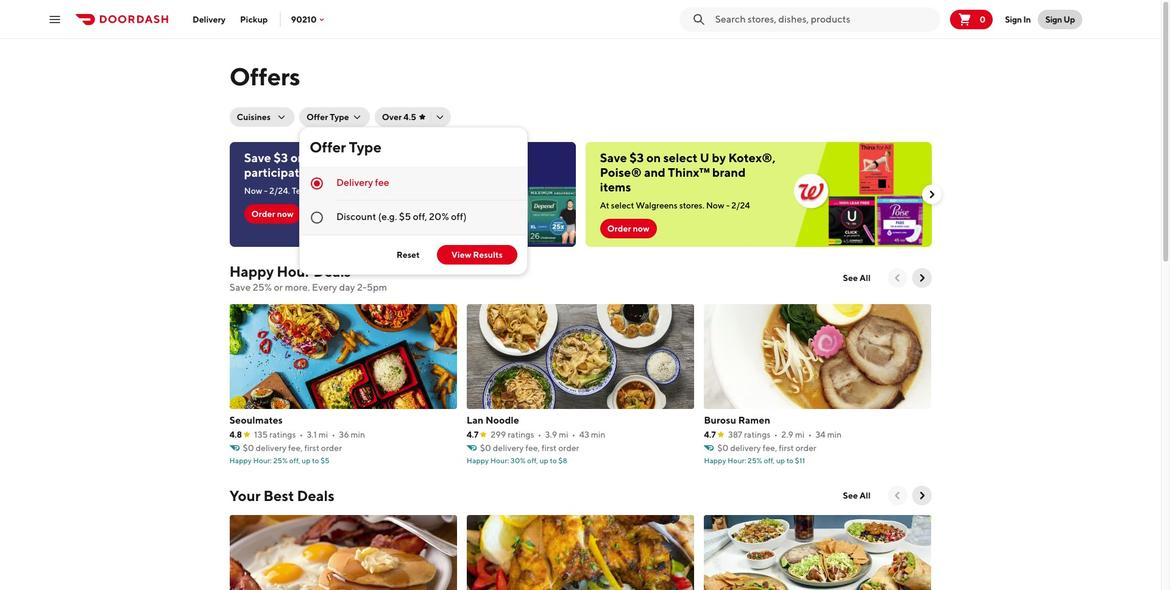 Task type: locate. For each thing, give the bounding box(es) containing it.
delivery down 387 ratings
[[730, 443, 761, 453]]

happy hour: 30% off, up to $8
[[467, 456, 567, 465]]

0 horizontal spatial walgreens
[[320, 165, 381, 179]]

1 $3 from the left
[[274, 151, 288, 165]]

5 • from the left
[[774, 430, 778, 440]]

$0 delivery fee, first order up 30%
[[480, 443, 579, 453]]

happy hour: 25% off, up to $5
[[230, 456, 330, 465]]

delivery
[[256, 443, 287, 453], [493, 443, 524, 453], [730, 443, 761, 453]]

see all for 1st the "previous button of carousel" image from the bottom
[[843, 491, 871, 500]]

offer
[[307, 112, 328, 122], [310, 138, 346, 155]]

deals
[[313, 263, 351, 280], [297, 487, 334, 504]]

1 vertical spatial now
[[706, 201, 725, 210]]

• left 43
[[572, 430, 576, 440]]

0 horizontal spatial fee,
[[288, 443, 303, 453]]

to
[[312, 456, 319, 465], [550, 456, 557, 465], [787, 456, 794, 465]]

up left $11
[[776, 456, 785, 465]]

save for save $3 on select depend® at participating walgreens stores
[[244, 151, 271, 165]]

0 horizontal spatial select
[[308, 151, 342, 165]]

$3 inside save $3 on select u by kotex®, poise® and thinx™ brand items
[[630, 151, 644, 165]]

0 horizontal spatial ratings
[[269, 430, 296, 440]]

$3 up the 'participating'
[[274, 151, 288, 165]]

25% down "135 ratings"
[[273, 456, 288, 465]]

$0 delivery fee, first order up happy hour: 25% off, up to $11
[[718, 443, 817, 453]]

ratings right 135
[[269, 430, 296, 440]]

25% down 387 ratings
[[748, 456, 763, 465]]

1 horizontal spatial min
[[591, 430, 606, 440]]

0 horizontal spatial -
[[264, 186, 268, 196]]

1 horizontal spatial now
[[706, 201, 725, 210]]

2 to from the left
[[550, 456, 557, 465]]

offer type
[[307, 112, 349, 122], [310, 138, 382, 155]]

order down • 2.9 mi • 34 min
[[796, 443, 817, 453]]

on inside save $3 on select u by kotex®, poise® and thinx™ brand items
[[647, 151, 661, 165]]

0 horizontal spatial order
[[321, 443, 342, 453]]

0 horizontal spatial now
[[244, 186, 262, 196]]

1 vertical spatial see all
[[843, 491, 871, 500]]

$3 for walgreens
[[274, 151, 288, 165]]

see for 1st the "previous button of carousel" image from the bottom
[[843, 491, 858, 500]]

25% inside happy hour deals save 25% or more. every day 2-5pm
[[253, 282, 272, 293]]

discount (e.g. $5 off, 20% off)
[[336, 211, 467, 223]]

3 delivery from the left
[[730, 443, 761, 453]]

order
[[321, 443, 342, 453], [558, 443, 579, 453], [796, 443, 817, 453]]

save up the 'participating'
[[244, 151, 271, 165]]

order for save $3 on select depend® at participating walgreens stores
[[251, 209, 275, 219]]

off)
[[451, 211, 467, 223]]

1 sign from the left
[[1005, 14, 1022, 24]]

•
[[300, 430, 303, 440], [332, 430, 335, 440], [538, 430, 542, 440], [572, 430, 576, 440], [774, 430, 778, 440], [808, 430, 812, 440]]

1 min from the left
[[351, 430, 365, 440]]

happy left hour
[[230, 263, 274, 280]]

now
[[277, 209, 294, 219], [633, 224, 650, 233]]

view results
[[452, 250, 503, 260]]

walgreens down and
[[636, 201, 678, 210]]

1 vertical spatial next button of carousel image
[[916, 490, 928, 502]]

hour: for lan noodle
[[491, 456, 509, 465]]

1 horizontal spatial first
[[542, 443, 557, 453]]

in
[[1024, 14, 1031, 24]]

delivery down 299 ratings
[[493, 443, 524, 453]]

- left 2/24
[[726, 201, 730, 210]]

select for u
[[664, 151, 698, 165]]

$0 down '299'
[[480, 443, 491, 453]]

happy down lan
[[467, 456, 489, 465]]

$5 right (e.g.
[[399, 211, 411, 223]]

sign
[[1005, 14, 1022, 24], [1046, 14, 1062, 24]]

walgreens
[[320, 165, 381, 179], [636, 201, 678, 210]]

1 horizontal spatial $0 delivery fee, first order
[[480, 443, 579, 453]]

4.5
[[404, 112, 416, 122]]

1 horizontal spatial up
[[540, 456, 549, 465]]

1 horizontal spatial walgreens
[[636, 201, 678, 210]]

order down 2/24.
[[251, 209, 275, 219]]

1 vertical spatial now
[[633, 224, 650, 233]]

deals inside happy hour deals save 25% or more. every day 2-5pm
[[313, 263, 351, 280]]

your best deals link
[[230, 486, 334, 505]]

2 horizontal spatial min
[[828, 430, 842, 440]]

• left the 2.9
[[774, 430, 778, 440]]

first for seoulmates
[[304, 443, 319, 453]]

to left $11
[[787, 456, 794, 465]]

• left 3.9
[[538, 430, 542, 440]]

0 vertical spatial deals
[[313, 263, 351, 280]]

mi right 3.9
[[559, 430, 568, 440]]

2 previous button of carousel image from the top
[[892, 490, 904, 502]]

Delivery fee radio
[[300, 166, 527, 201]]

option group
[[300, 166, 527, 235]]

next button of carousel image
[[926, 188, 938, 201], [916, 490, 928, 502]]

first down 3.1
[[304, 443, 319, 453]]

1 vertical spatial -
[[726, 201, 730, 210]]

2 ratings from the left
[[508, 430, 534, 440]]

0 horizontal spatial up
[[302, 456, 311, 465]]

299
[[491, 430, 506, 440]]

offer up save $3 on select depend® at participating walgreens stores on the left of the page
[[307, 112, 328, 122]]

$0 delivery fee, first order for lan noodle
[[480, 443, 579, 453]]

select inside save $3 on select depend® at participating walgreens stores
[[308, 151, 342, 165]]

2 hour: from the left
[[491, 456, 509, 465]]

90210
[[291, 14, 317, 24]]

$3 for poise®
[[630, 151, 644, 165]]

1 horizontal spatial $0
[[480, 443, 491, 453]]

1 horizontal spatial $5
[[399, 211, 411, 223]]

ratings for burosu ramen
[[744, 430, 771, 440]]

on for walgreens
[[291, 151, 305, 165]]

open menu image
[[48, 12, 62, 27]]

delivery for delivery
[[193, 14, 226, 24]]

- left 2/24.
[[264, 186, 268, 196]]

save
[[244, 151, 271, 165], [600, 151, 627, 165], [230, 282, 251, 293]]

order now button down at
[[600, 219, 657, 238]]

fee,
[[288, 443, 303, 453], [526, 443, 540, 453], [763, 443, 777, 453]]

mi for lan noodle
[[559, 430, 568, 440]]

3 $0 delivery fee, first order from the left
[[718, 443, 817, 453]]

0 horizontal spatial to
[[312, 456, 319, 465]]

$3 up poise®
[[630, 151, 644, 165]]

min right 36
[[351, 430, 365, 440]]

0 vertical spatial type
[[330, 112, 349, 122]]

1 horizontal spatial delivery
[[336, 177, 373, 188]]

order now down 2/24.
[[251, 209, 294, 219]]

on for poise®
[[647, 151, 661, 165]]

on up the 'participating'
[[291, 151, 305, 165]]

ratings down ramen
[[744, 430, 771, 440]]

3 min from the left
[[828, 430, 842, 440]]

hour
[[277, 263, 311, 280]]

now left 2/24.
[[244, 186, 262, 196]]

2 up from the left
[[540, 456, 549, 465]]

0 vertical spatial see
[[843, 273, 858, 283]]

deals up every
[[313, 263, 351, 280]]

or
[[274, 282, 283, 293]]

happy hour deals save 25% or more. every day 2-5pm
[[230, 263, 387, 293]]

2 fee, from the left
[[526, 443, 540, 453]]

3 fee, from the left
[[763, 443, 777, 453]]

walgreens inside save $3 on select depend® at participating walgreens stores
[[320, 165, 381, 179]]

0 horizontal spatial mi
[[319, 430, 328, 440]]

2 $0 delivery fee, first order from the left
[[480, 443, 579, 453]]

all for second the "previous button of carousel" image from the bottom of the page
[[860, 273, 871, 283]]

2 first from the left
[[542, 443, 557, 453]]

$3
[[274, 151, 288, 165], [630, 151, 644, 165]]

1 horizontal spatial now
[[633, 224, 650, 233]]

see all link for 1st the "previous button of carousel" image from the bottom
[[836, 486, 878, 505]]

mi right the 2.9
[[795, 430, 805, 440]]

on inside save $3 on select depend® at participating walgreens stores
[[291, 151, 305, 165]]

$0 for lan noodle
[[480, 443, 491, 453]]

to for seoulmates
[[312, 456, 319, 465]]

0 horizontal spatial order
[[251, 209, 275, 219]]

25% left or
[[253, 282, 272, 293]]

min right 34
[[828, 430, 842, 440]]

1 see all from the top
[[843, 273, 871, 283]]

off, right 30%
[[527, 456, 538, 465]]

2 horizontal spatial 25%
[[748, 456, 763, 465]]

now down 2/24.
[[277, 209, 294, 219]]

order down at
[[607, 224, 631, 233]]

order now button
[[244, 204, 301, 224], [600, 219, 657, 238]]

1 hour: from the left
[[253, 456, 272, 465]]

hour: for burosu ramen
[[728, 456, 747, 465]]

offer type down offer type "button"
[[310, 138, 382, 155]]

3 up from the left
[[776, 456, 785, 465]]

first for burosu ramen
[[779, 443, 794, 453]]

0 horizontal spatial $5
[[321, 456, 330, 465]]

hour:
[[253, 456, 272, 465], [491, 456, 509, 465], [728, 456, 747, 465]]

1 vertical spatial $5
[[321, 456, 330, 465]]

1 see all link from the top
[[836, 268, 878, 288]]

now
[[244, 186, 262, 196], [706, 201, 725, 210]]

save inside save $3 on select depend® at participating walgreens stores
[[244, 151, 271, 165]]

0 vertical spatial order
[[251, 209, 275, 219]]

1 horizontal spatial order
[[558, 443, 579, 453]]

1 on from the left
[[291, 151, 305, 165]]

1 horizontal spatial -
[[726, 201, 730, 210]]

0 horizontal spatial $0
[[243, 443, 254, 453]]

mi right 3.1
[[319, 430, 328, 440]]

sign for sign up
[[1046, 14, 1062, 24]]

2 horizontal spatial hour:
[[728, 456, 747, 465]]

4.7 down burosu
[[704, 430, 716, 440]]

stores
[[384, 165, 418, 179]]

0 horizontal spatial delivery
[[256, 443, 287, 453]]

deals right best
[[297, 487, 334, 504]]

25%
[[253, 282, 272, 293], [273, 456, 288, 465], [748, 456, 763, 465]]

$11
[[795, 456, 805, 465]]

4 • from the left
[[572, 430, 576, 440]]

order now for save $3 on select depend® at participating walgreens stores
[[251, 209, 294, 219]]

fee, up happy hour: 25% off, up to $11
[[763, 443, 777, 453]]

select right at
[[611, 201, 634, 210]]

offers
[[230, 62, 300, 91]]

order now
[[251, 209, 294, 219], [607, 224, 650, 233]]

delivery inside radio
[[336, 177, 373, 188]]

Store search: begin typing to search for stores available on DoorDash text field
[[715, 12, 936, 26]]

0 vertical spatial walgreens
[[320, 165, 381, 179]]

1 horizontal spatial 4.7
[[704, 430, 716, 440]]

135
[[254, 430, 268, 440]]

3 hour: from the left
[[728, 456, 747, 465]]

2 horizontal spatial fee,
[[763, 443, 777, 453]]

order down • 3.9 mi • 43 min
[[558, 443, 579, 453]]

on up and
[[647, 151, 661, 165]]

previous button of carousel image
[[892, 272, 904, 284], [892, 490, 904, 502]]

$5
[[399, 211, 411, 223], [321, 456, 330, 465]]

1 vertical spatial see all link
[[836, 486, 878, 505]]

happy down 4.8
[[230, 456, 252, 465]]

min for seoulmates
[[351, 430, 365, 440]]

delivery left pickup
[[193, 14, 226, 24]]

0 vertical spatial offer type
[[307, 112, 349, 122]]

type up save $3 on select depend® at participating walgreens stores on the left of the page
[[330, 112, 349, 122]]

0 horizontal spatial delivery
[[193, 14, 226, 24]]

off, left 20% at the top of the page
[[413, 211, 427, 223]]

2 horizontal spatial first
[[779, 443, 794, 453]]

0 vertical spatial -
[[264, 186, 268, 196]]

$0 delivery fee, first order for seoulmates
[[243, 443, 342, 453]]

1 $0 delivery fee, first order from the left
[[243, 443, 342, 453]]

cuisines
[[237, 112, 271, 122]]

hour: for seoulmates
[[253, 456, 272, 465]]

2 min from the left
[[591, 430, 606, 440]]

happy for happy hour: 25% off, up to $5
[[230, 456, 252, 465]]

34
[[816, 430, 826, 440]]

2 4.7 from the left
[[704, 430, 716, 440]]

first for lan noodle
[[542, 443, 557, 453]]

hour: left 30%
[[491, 456, 509, 465]]

$0 for seoulmates
[[243, 443, 254, 453]]

off, down "135 ratings"
[[289, 456, 300, 465]]

387 ratings
[[728, 430, 771, 440]]

1 to from the left
[[312, 456, 319, 465]]

0 horizontal spatial $3
[[274, 151, 288, 165]]

4.7 down lan
[[467, 430, 479, 440]]

up down 3.1
[[302, 456, 311, 465]]

fee, up 30%
[[526, 443, 540, 453]]

save $3 on select depend® at participating walgreens stores
[[244, 151, 418, 179]]

ratings
[[269, 430, 296, 440], [508, 430, 534, 440], [744, 430, 771, 440]]

save up poise®
[[600, 151, 627, 165]]

option group containing delivery fee
[[300, 166, 527, 235]]

0 horizontal spatial now
[[277, 209, 294, 219]]

2 horizontal spatial to
[[787, 456, 794, 465]]

offer type inside "button"
[[307, 112, 349, 122]]

3 mi from the left
[[795, 430, 805, 440]]

up
[[1064, 14, 1075, 24]]

1 vertical spatial all
[[860, 491, 871, 500]]

1 horizontal spatial order now
[[607, 224, 650, 233]]

2 $0 from the left
[[480, 443, 491, 453]]

1 horizontal spatial ratings
[[508, 430, 534, 440]]

0 horizontal spatial on
[[291, 151, 305, 165]]

3 • from the left
[[538, 430, 542, 440]]

2 see all from the top
[[843, 491, 871, 500]]

to left $8
[[550, 456, 557, 465]]

offer type up save $3 on select depend® at participating walgreens stores on the left of the page
[[307, 112, 349, 122]]

1 horizontal spatial sign
[[1046, 14, 1062, 24]]

mi for seoulmates
[[319, 430, 328, 440]]

pickup
[[240, 14, 268, 24]]

now down at select walgreens stores. now - 2/24
[[633, 224, 650, 233]]

on
[[291, 151, 305, 165], [647, 151, 661, 165]]

1 vertical spatial order now
[[607, 224, 650, 233]]

mi
[[319, 430, 328, 440], [559, 430, 568, 440], [795, 430, 805, 440]]

select up the thinx™
[[664, 151, 698, 165]]

over
[[382, 112, 402, 122]]

$0 delivery fee, first order up the happy hour: 25% off, up to $5
[[243, 443, 342, 453]]

ratings right '299'
[[508, 430, 534, 440]]

see
[[843, 273, 858, 283], [843, 491, 858, 500]]

to down 3.1
[[312, 456, 319, 465]]

delivery left fee
[[336, 177, 373, 188]]

1 horizontal spatial on
[[647, 151, 661, 165]]

0 horizontal spatial order now
[[251, 209, 294, 219]]

ratings for seoulmates
[[269, 430, 296, 440]]

$0 down seoulmates on the bottom of the page
[[243, 443, 254, 453]]

to for burosu ramen
[[787, 456, 794, 465]]

2/24.
[[269, 186, 290, 196]]

1 horizontal spatial hour:
[[491, 456, 509, 465]]

2 order from the left
[[558, 443, 579, 453]]

1 4.7 from the left
[[467, 430, 479, 440]]

sign left in on the top
[[1005, 14, 1022, 24]]

brand
[[712, 165, 746, 179]]

delivery for seoulmates
[[256, 443, 287, 453]]

$5 down • 3.1 mi • 36 min
[[321, 456, 330, 465]]

noodle
[[486, 415, 519, 426]]

2 horizontal spatial mi
[[795, 430, 805, 440]]

0 vertical spatial previous button of carousel image
[[892, 272, 904, 284]]

2 horizontal spatial $0
[[718, 443, 729, 453]]

$3 inside save $3 on select depend® at participating walgreens stores
[[274, 151, 288, 165]]

select up apply
[[308, 151, 342, 165]]

order now down at
[[607, 224, 650, 233]]

0 horizontal spatial order now button
[[244, 204, 301, 224]]

1 see from the top
[[843, 273, 858, 283]]

• left 34
[[808, 430, 812, 440]]

2 delivery from the left
[[493, 443, 524, 453]]

2 horizontal spatial select
[[664, 151, 698, 165]]

first down 3.9
[[542, 443, 557, 453]]

1 horizontal spatial select
[[611, 201, 634, 210]]

up left $8
[[540, 456, 549, 465]]

0 horizontal spatial 25%
[[253, 282, 272, 293]]

3 order from the left
[[796, 443, 817, 453]]

0 horizontal spatial min
[[351, 430, 365, 440]]

1 mi from the left
[[319, 430, 328, 440]]

4.7 for burosu ramen
[[704, 430, 716, 440]]

$0 down 387 at the bottom of page
[[718, 443, 729, 453]]

hour: down 387 at the bottom of page
[[728, 456, 747, 465]]

1 vertical spatial delivery
[[336, 177, 373, 188]]

see all
[[843, 273, 871, 283], [843, 491, 871, 500]]

up for seoulmates
[[302, 456, 311, 465]]

1 order from the left
[[321, 443, 342, 453]]

sign for sign in
[[1005, 14, 1022, 24]]

1 all from the top
[[860, 273, 871, 283]]

offer inside "button"
[[307, 112, 328, 122]]

1 vertical spatial deals
[[297, 487, 334, 504]]

1 up from the left
[[302, 456, 311, 465]]

2 horizontal spatial $0 delivery fee, first order
[[718, 443, 817, 453]]

off, inside radio
[[413, 211, 427, 223]]

1 horizontal spatial fee,
[[526, 443, 540, 453]]

3 to from the left
[[787, 456, 794, 465]]

sign left up
[[1046, 14, 1062, 24]]

delivery inside button
[[193, 14, 226, 24]]

see all link for second the "previous button of carousel" image from the bottom of the page
[[836, 268, 878, 288]]

1 first from the left
[[304, 443, 319, 453]]

2 mi from the left
[[559, 430, 568, 440]]

1 vertical spatial see
[[843, 491, 858, 500]]

$5 inside radio
[[399, 211, 411, 223]]

36
[[339, 430, 349, 440]]

0 horizontal spatial sign
[[1005, 14, 1022, 24]]

first down the 2.9
[[779, 443, 794, 453]]

3 ratings from the left
[[744, 430, 771, 440]]

2 horizontal spatial up
[[776, 456, 785, 465]]

2 on from the left
[[647, 151, 661, 165]]

up
[[302, 456, 311, 465], [540, 456, 549, 465], [776, 456, 785, 465]]

1 vertical spatial order
[[607, 224, 631, 233]]

1 vertical spatial walgreens
[[636, 201, 678, 210]]

0 vertical spatial order now
[[251, 209, 294, 219]]

fee, up the happy hour: 25% off, up to $5
[[288, 443, 303, 453]]

order
[[251, 209, 275, 219], [607, 224, 631, 233]]

0 vertical spatial delivery
[[193, 14, 226, 24]]

your best deals
[[230, 487, 334, 504]]

min right 43
[[591, 430, 606, 440]]

1 $0 from the left
[[243, 443, 254, 453]]

0 vertical spatial $5
[[399, 211, 411, 223]]

order now button down 2/24.
[[244, 204, 301, 224]]

order for seoulmates
[[321, 443, 342, 453]]

2 $3 from the left
[[630, 151, 644, 165]]

delivery down "135 ratings"
[[256, 443, 287, 453]]

hour: down 135
[[253, 456, 272, 465]]

fee, for seoulmates
[[288, 443, 303, 453]]

• left 3.1
[[300, 430, 303, 440]]

0 vertical spatial all
[[860, 273, 871, 283]]

type inside offer type "button"
[[330, 112, 349, 122]]

depend®
[[344, 151, 400, 165]]

1 horizontal spatial to
[[550, 456, 557, 465]]

1 horizontal spatial order now button
[[600, 219, 657, 238]]

0 vertical spatial now
[[277, 209, 294, 219]]

1 horizontal spatial mi
[[559, 430, 568, 440]]

1 vertical spatial previous button of carousel image
[[892, 490, 904, 502]]

save left or
[[230, 282, 251, 293]]

1 fee, from the left
[[288, 443, 303, 453]]

cuisines button
[[230, 107, 294, 127]]

30%
[[511, 456, 526, 465]]

3 first from the left
[[779, 443, 794, 453]]

2 see all link from the top
[[836, 486, 878, 505]]

0 vertical spatial see all link
[[836, 268, 878, 288]]

-
[[264, 186, 268, 196], [726, 201, 730, 210]]

1 horizontal spatial order
[[607, 224, 631, 233]]

off, left $11
[[764, 456, 775, 465]]

2 horizontal spatial delivery
[[730, 443, 761, 453]]

1 delivery from the left
[[256, 443, 287, 453]]

0 button
[[951, 9, 993, 29]]

off, for happy hour: 30% off, up to $8
[[527, 456, 538, 465]]

2 horizontal spatial order
[[796, 443, 817, 453]]

4.7
[[467, 430, 479, 440], [704, 430, 716, 440]]

2 • from the left
[[332, 430, 335, 440]]

4.7 for lan noodle
[[467, 430, 479, 440]]

2.9
[[782, 430, 794, 440]]

• left 36
[[332, 430, 335, 440]]

1 horizontal spatial 25%
[[273, 456, 288, 465]]

2 see from the top
[[843, 491, 858, 500]]

3 $0 from the left
[[718, 443, 729, 453]]

0 vertical spatial see all
[[843, 273, 871, 283]]

offer down offer type "button"
[[310, 138, 346, 155]]

save inside happy hour deals save 25% or more. every day 2-5pm
[[230, 282, 251, 293]]

at select walgreens stores. now - 2/24
[[600, 201, 750, 210]]

0 horizontal spatial first
[[304, 443, 319, 453]]

2 sign from the left
[[1046, 14, 1062, 24]]

select inside save $3 on select u by kotex®, poise® and thinx™ brand items
[[664, 151, 698, 165]]

happy inside happy hour deals save 25% or more. every day 2-5pm
[[230, 263, 274, 280]]

0 horizontal spatial $0 delivery fee, first order
[[243, 443, 342, 453]]

1 horizontal spatial $3
[[630, 151, 644, 165]]

now right stores.
[[706, 201, 725, 210]]

order down • 3.1 mi • 36 min
[[321, 443, 342, 453]]

0 horizontal spatial 4.7
[[467, 430, 479, 440]]

happy down burosu
[[704, 456, 726, 465]]

save inside save $3 on select u by kotex®, poise® and thinx™ brand items
[[600, 151, 627, 165]]

2 all from the top
[[860, 491, 871, 500]]

type up delivery fee
[[349, 138, 382, 155]]

1 ratings from the left
[[269, 430, 296, 440]]

walgreens down depend® on the top left of the page
[[320, 165, 381, 179]]



Task type: vqa. For each thing, say whether or not it's contained in the screenshot.
the rightmost the Tea
no



Task type: describe. For each thing, give the bounding box(es) containing it.
1 • from the left
[[300, 430, 303, 440]]

1 vertical spatial type
[[349, 138, 382, 155]]

every
[[312, 282, 337, 293]]

see for second the "previous button of carousel" image from the bottom of the page
[[843, 273, 858, 283]]

delivery fee
[[336, 177, 389, 188]]

save $3 on select u by kotex®, poise® and thinx™ brand items
[[600, 151, 776, 194]]

view
[[452, 250, 472, 260]]

kotex®,
[[729, 151, 776, 165]]

at
[[403, 151, 414, 165]]

min for burosu ramen
[[828, 430, 842, 440]]

off, for discount (e.g. $5 off, 20% off)
[[413, 211, 427, 223]]

3.9
[[545, 430, 557, 440]]

• 3.9 mi • 43 min
[[538, 430, 606, 440]]

sign in link
[[998, 7, 1038, 31]]

now for poise®
[[633, 224, 650, 233]]

happy for happy hour: 30% off, up to $8
[[467, 456, 489, 465]]

up for lan noodle
[[540, 456, 549, 465]]

deals for best
[[297, 487, 334, 504]]

20%
[[429, 211, 449, 223]]

fee, for burosu ramen
[[763, 443, 777, 453]]

135 ratings
[[254, 430, 296, 440]]

$0 delivery fee, first order for burosu ramen
[[718, 443, 817, 453]]

ramen
[[738, 415, 771, 426]]

90210 button
[[291, 14, 327, 24]]

5pm
[[367, 282, 387, 293]]

6 • from the left
[[808, 430, 812, 440]]

order for save $3 on select u by kotex®, poise® and thinx™ brand items
[[607, 224, 631, 233]]

over 4.5 button
[[375, 107, 451, 127]]

order for lan noodle
[[558, 443, 579, 453]]

stores.
[[679, 201, 705, 210]]

delivery for burosu ramen
[[730, 443, 761, 453]]

min for lan noodle
[[591, 430, 606, 440]]

fee, for lan noodle
[[526, 443, 540, 453]]

results
[[473, 250, 503, 260]]

off, for happy hour: 25% off, up to $5
[[289, 456, 300, 465]]

happy hour: 25% off, up to $11
[[704, 456, 805, 465]]

43
[[579, 430, 589, 440]]

to for lan noodle
[[550, 456, 557, 465]]

next button of carousel image
[[916, 272, 928, 284]]

poise®
[[600, 165, 642, 179]]

(e.g.
[[378, 211, 397, 223]]

Discount (e.g. $5 off, 20% off) radio
[[300, 201, 527, 235]]

$0 for burosu ramen
[[718, 443, 729, 453]]

fee
[[375, 177, 389, 188]]

delivery for delivery fee
[[336, 177, 373, 188]]

1 vertical spatial offer
[[310, 138, 346, 155]]

best
[[263, 487, 294, 504]]

apply
[[317, 186, 338, 196]]

off, for happy hour: 25% off, up to $11
[[764, 456, 775, 465]]

see all for second the "previous button of carousel" image from the bottom of the page
[[843, 273, 871, 283]]

up for burosu ramen
[[776, 456, 785, 465]]

1 previous button of carousel image from the top
[[892, 272, 904, 284]]

delivery button
[[185, 9, 233, 29]]

u
[[700, 151, 710, 165]]

order for burosu ramen
[[796, 443, 817, 453]]

2-
[[357, 282, 367, 293]]

save for save $3 on select u by kotex®, poise® and thinx™ brand items
[[600, 151, 627, 165]]

0 vertical spatial now
[[244, 186, 262, 196]]

sign up link
[[1038, 9, 1083, 29]]

4.8
[[230, 430, 242, 440]]

sign in
[[1005, 14, 1031, 24]]

terms
[[292, 186, 315, 196]]

lan
[[467, 415, 484, 426]]

2/24
[[732, 201, 750, 210]]

pickup button
[[233, 9, 275, 29]]

more.
[[285, 282, 310, 293]]

happy for happy hour: 25% off, up to $11
[[704, 456, 726, 465]]

ratings for lan noodle
[[508, 430, 534, 440]]

3.1
[[307, 430, 317, 440]]

deals for hour
[[313, 263, 351, 280]]

$8
[[559, 456, 567, 465]]

seoulmates
[[230, 415, 283, 426]]

now for walgreens
[[277, 209, 294, 219]]

reset button
[[389, 245, 427, 265]]

299 ratings
[[491, 430, 534, 440]]

• 3.1 mi • 36 min
[[300, 430, 365, 440]]

your
[[230, 487, 261, 504]]

sign up
[[1046, 14, 1075, 24]]

now - 2/24. terms apply
[[244, 186, 338, 196]]

0 vertical spatial next button of carousel image
[[926, 188, 938, 201]]

by
[[712, 151, 726, 165]]

387
[[728, 430, 743, 440]]

at
[[600, 201, 609, 210]]

over 4.5
[[382, 112, 416, 122]]

25% for burosu ramen
[[748, 456, 763, 465]]

order now for save $3 on select u by kotex®, poise® and thinx™ brand items
[[607, 224, 650, 233]]

offer type button
[[299, 107, 370, 127]]

participating
[[244, 165, 318, 179]]

lan noodle
[[467, 415, 519, 426]]

items
[[600, 180, 631, 194]]

delivery for lan noodle
[[493, 443, 524, 453]]

burosu
[[704, 415, 736, 426]]

0
[[980, 14, 986, 24]]

happy for happy hour deals save 25% or more. every day 2-5pm
[[230, 263, 274, 280]]

view results button
[[437, 245, 517, 265]]

day
[[339, 282, 355, 293]]

reset
[[397, 250, 420, 260]]

select for depend®
[[308, 151, 342, 165]]

and
[[644, 165, 666, 179]]

order now button for save $3 on select u by kotex®, poise® and thinx™ brand items
[[600, 219, 657, 238]]

burosu ramen
[[704, 415, 771, 426]]

• 2.9 mi • 34 min
[[774, 430, 842, 440]]

all for 1st the "previous button of carousel" image from the bottom
[[860, 491, 871, 500]]

thinx™
[[668, 165, 710, 179]]

order now button for save $3 on select depend® at participating walgreens stores
[[244, 204, 301, 224]]

1 vertical spatial offer type
[[310, 138, 382, 155]]

25% for seoulmates
[[273, 456, 288, 465]]

mi for burosu ramen
[[795, 430, 805, 440]]

discount
[[336, 211, 376, 223]]



